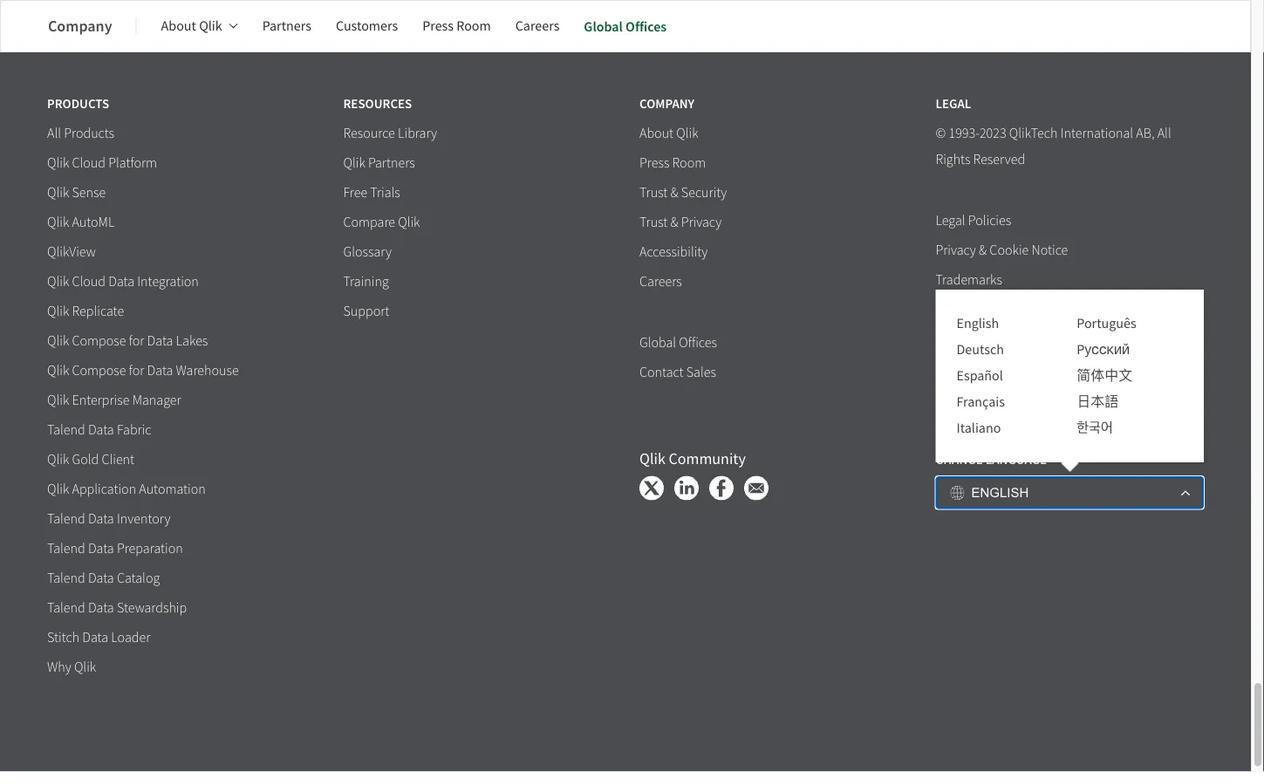 Task type: locate. For each thing, give the bounding box(es) containing it.
qlik for qlik compose for data warehouse
[[47, 362, 69, 380]]

products up qlik cloud platform
[[64, 125, 114, 142]]

1 vertical spatial partners
[[368, 155, 415, 172]]

2 trust from the top
[[640, 214, 668, 231]]

0 vertical spatial products
[[47, 95, 109, 113]]

0 vertical spatial room
[[457, 17, 491, 35]]

& for security
[[671, 184, 679, 202]]

data right "stitch"
[[82, 629, 108, 647]]

qlik inside qlik cloud data integration link
[[47, 273, 69, 291]]

1 vertical spatial careers link
[[640, 273, 682, 292]]

about qlik
[[161, 17, 222, 35], [640, 125, 699, 142]]

0 horizontal spatial press
[[423, 17, 454, 35]]

data down the enterprise
[[88, 422, 114, 439]]

qlik inside compare qlik link
[[398, 214, 420, 231]]

0 horizontal spatial careers
[[515, 17, 560, 35]]

why qlik
[[47, 659, 96, 676]]

1 vertical spatial offices
[[679, 334, 717, 352]]

press room link
[[423, 5, 491, 47], [640, 155, 706, 173]]

1 for from the top
[[129, 333, 144, 350]]

1 vertical spatial global offices
[[640, 334, 717, 352]]

3 talend from the top
[[47, 540, 85, 558]]

qlik right why
[[74, 659, 96, 676]]

2 cloud from the top
[[72, 273, 106, 291]]

qlik community link
[[640, 449, 746, 469]]

my
[[1013, 390, 1029, 408]]

0 vertical spatial company
[[48, 16, 112, 37]]

0 vertical spatial press
[[423, 17, 454, 35]]

1 vertical spatial room
[[672, 155, 706, 172]]

cloud for platform
[[72, 155, 106, 172]]

0 horizontal spatial privacy
[[681, 214, 722, 231]]

5 talend from the top
[[47, 600, 85, 617]]

0 vertical spatial offices
[[626, 17, 667, 35]]

reserved
[[973, 151, 1025, 168]]

why qlik link
[[47, 659, 96, 677]]

qlik enterprise manager
[[47, 392, 181, 409]]

1 vertical spatial about qlik
[[640, 125, 699, 142]]

talend
[[47, 422, 85, 439], [47, 511, 85, 528], [47, 540, 85, 558], [47, 570, 85, 587], [47, 600, 85, 617]]

for for warehouse
[[129, 362, 144, 380]]

1 horizontal spatial global
[[640, 334, 676, 352]]

1 vertical spatial company
[[640, 95, 695, 113]]

automation
[[139, 481, 206, 498]]

press room inside company menu bar
[[423, 17, 491, 35]]

talend for talend data catalog
[[47, 570, 85, 587]]

1 vertical spatial trust
[[640, 214, 668, 231]]

legal up "1993-"
[[936, 95, 971, 113]]

1 horizontal spatial partners
[[368, 155, 415, 172]]

cloud
[[72, 155, 106, 172], [72, 273, 106, 291]]

accessibility
[[640, 244, 708, 261]]

©
[[936, 125, 946, 142]]

qlik inside qlik replicate link
[[47, 303, 69, 320]]

0 vertical spatial about qlik
[[161, 17, 222, 35]]

data for fabric
[[88, 422, 114, 439]]

日本語 link
[[1077, 393, 1119, 412]]

qliktech
[[1009, 125, 1058, 142]]

qlik inside company menu bar
[[199, 17, 222, 35]]

1 horizontal spatial all
[[1158, 125, 1172, 142]]

qlik inside qlik partners link
[[343, 155, 365, 172]]

qlik for qlik community
[[640, 449, 666, 469]]

qlik inside qlik compose for data warehouse link
[[47, 362, 69, 380]]

1 horizontal spatial press room link
[[640, 155, 706, 173]]

legal for legal
[[936, 95, 971, 113]]

2 legal from the top
[[936, 212, 966, 230]]

customers link
[[336, 5, 398, 47]]

0 horizontal spatial global
[[584, 17, 623, 35]]

0 horizontal spatial press room
[[423, 17, 491, 35]]

partners inside company menu bar
[[262, 17, 311, 35]]

1 vertical spatial press room
[[640, 155, 706, 172]]

global offices
[[584, 17, 667, 35], [640, 334, 717, 352]]

1 vertical spatial products
[[64, 125, 114, 142]]

qlik inside qlik application automation link
[[47, 481, 69, 498]]

all inside © 1993-2023 qliktech international ab, all rights reserved
[[1158, 125, 1172, 142]]

& left cookie
[[979, 242, 987, 259]]

careers inside company menu bar
[[515, 17, 560, 35]]

qlik down qlik replicate link
[[47, 333, 69, 350]]

data for preparation
[[88, 540, 114, 558]]

1 horizontal spatial offices
[[679, 334, 717, 352]]

0 horizontal spatial company
[[48, 16, 112, 37]]

privacy up trademarks
[[936, 242, 976, 259]]

english inside english dropdown button
[[972, 485, 1029, 500]]

room inside company menu bar
[[457, 17, 491, 35]]

accessibility link
[[640, 244, 708, 262]]

1 vertical spatial global offices link
[[640, 334, 717, 353]]

talend down application
[[47, 511, 85, 528]]

all right ab,
[[1158, 125, 1172, 142]]

data for stewardship
[[88, 600, 114, 617]]

qlik inside "qlik automl" link
[[47, 214, 69, 231]]

use
[[987, 301, 1008, 319]]

1 horizontal spatial press room
[[640, 155, 706, 172]]

careers
[[515, 17, 560, 35], [640, 273, 682, 291]]

trust up accessibility
[[640, 214, 668, 231]]

qlik for qlik cloud data integration
[[47, 273, 69, 291]]

partners left the customers
[[262, 17, 311, 35]]

qlik left partners link
[[199, 17, 222, 35]]

talend for talend data fabric
[[47, 422, 85, 439]]

cloud up qlik replicate on the top left of the page
[[72, 273, 106, 291]]

product terms
[[936, 360, 1018, 378]]

cloud up sense
[[72, 155, 106, 172]]

qlik up free
[[343, 155, 365, 172]]

qlik left the enterprise
[[47, 392, 69, 409]]

trust inside "link"
[[640, 184, 668, 202]]

1 trust from the top
[[640, 184, 668, 202]]

español
[[957, 367, 1003, 385]]

qlik for qlik cloud platform
[[47, 155, 69, 172]]

0 vertical spatial legal
[[936, 95, 971, 113]]

한국어 link
[[1077, 419, 1113, 438]]

data down application
[[88, 511, 114, 528]]

product terms link
[[936, 360, 1018, 379]]

do not share my info
[[936, 390, 1054, 408]]

compose up the enterprise
[[72, 362, 126, 380]]

0 vertical spatial global offices
[[584, 17, 667, 35]]

한국어
[[1077, 419, 1113, 437]]

data for inventory
[[88, 511, 114, 528]]

1 vertical spatial about
[[640, 125, 674, 142]]

1 vertical spatial cloud
[[72, 273, 106, 291]]

español link
[[957, 367, 1003, 386]]

0 horizontal spatial room
[[457, 17, 491, 35]]

trust for trust & security
[[640, 184, 668, 202]]

1993-
[[949, 125, 980, 142]]

glossary link
[[343, 244, 392, 262]]

qlik down qlikview "link"
[[47, 273, 69, 291]]

data up manager
[[147, 362, 173, 380]]

qlik up qlik sense
[[47, 155, 69, 172]]

qlik community
[[640, 449, 746, 469]]

2 vertical spatial &
[[979, 242, 987, 259]]

0 vertical spatial careers
[[515, 17, 560, 35]]

1 vertical spatial privacy
[[936, 242, 976, 259]]

qlik inside qlik cloud platform link
[[47, 155, 69, 172]]

qlik down qlik gold client link
[[47, 481, 69, 498]]

free
[[343, 184, 368, 202]]

qlik inside qlik enterprise manager link
[[47, 392, 69, 409]]

0 vertical spatial press room
[[423, 17, 491, 35]]

2 vertical spatial legal
[[936, 331, 966, 348]]

1 compose from the top
[[72, 333, 126, 350]]

0 horizontal spatial about qlik link
[[161, 5, 238, 47]]

careers link
[[515, 5, 560, 47], [640, 273, 682, 292]]

0 horizontal spatial all
[[47, 125, 61, 142]]

stitch data loader link
[[47, 629, 150, 648]]

& for privacy
[[671, 214, 679, 231]]

qlik left sense
[[47, 184, 69, 202]]

0 horizontal spatial press room link
[[423, 5, 491, 47]]

press up trust & security
[[640, 155, 670, 172]]

legal for legal policies
[[936, 212, 966, 230]]

qlik left replicate
[[47, 303, 69, 320]]

for for lakes
[[129, 333, 144, 350]]

3 legal from the top
[[936, 331, 966, 348]]

1 legal from the top
[[936, 95, 971, 113]]

terms
[[936, 301, 971, 319], [984, 360, 1018, 378]]

talend down talend data preparation "link"
[[47, 570, 85, 587]]

0 horizontal spatial about qlik
[[161, 17, 222, 35]]

all products link
[[47, 125, 114, 143]]

contact sales
[[640, 364, 716, 381]]

qlik inside qlik compose for data lakes link
[[47, 333, 69, 350]]

not
[[955, 390, 975, 408]]

1 horizontal spatial privacy
[[936, 242, 976, 259]]

1 horizontal spatial press
[[640, 155, 670, 172]]

qlik sense link
[[47, 184, 106, 203]]

qlik up qlikview
[[47, 214, 69, 231]]

compare
[[343, 214, 395, 231]]

community
[[669, 449, 746, 469]]

1 horizontal spatial about qlik
[[640, 125, 699, 142]]

1 horizontal spatial room
[[672, 155, 706, 172]]

qlik inside why qlik link
[[74, 659, 96, 676]]

all up qlik cloud platform
[[47, 125, 61, 142]]

1 cloud from the top
[[72, 155, 106, 172]]

trust & privacy
[[640, 214, 722, 231]]

0 vertical spatial for
[[129, 333, 144, 350]]

français link
[[957, 393, 1005, 412]]

1 vertical spatial for
[[129, 362, 144, 380]]

0 vertical spatial english
[[957, 315, 999, 333]]

talend up talend data catalog
[[47, 540, 85, 558]]

简体中文
[[1077, 367, 1133, 385]]

legal inside 'link'
[[936, 212, 966, 230]]

products up all products on the left top
[[47, 95, 109, 113]]

1 vertical spatial about qlik link
[[640, 125, 699, 143]]

press room
[[423, 17, 491, 35], [640, 155, 706, 172]]

replicate
[[72, 303, 124, 320]]

application
[[72, 481, 136, 498]]

global offices inside company menu bar
[[584, 17, 667, 35]]

about inside company menu bar
[[161, 17, 196, 35]]

qlik for qlik replicate
[[47, 303, 69, 320]]

compose
[[72, 333, 126, 350], [72, 362, 126, 380]]

legal left policies
[[936, 212, 966, 230]]

qlik for qlik enterprise manager
[[47, 392, 69, 409]]

cloud for data
[[72, 273, 106, 291]]

1 horizontal spatial company
[[640, 95, 695, 113]]

qlik down trials
[[398, 214, 420, 231]]

0 vertical spatial cloud
[[72, 155, 106, 172]]

of
[[973, 301, 984, 319]]

0 vertical spatial &
[[671, 184, 679, 202]]

qlik inside qlik gold client link
[[47, 451, 69, 469]]

qlik for qlik compose for data lakes
[[47, 333, 69, 350]]

2 compose from the top
[[72, 362, 126, 380]]

about qlik link for trust & security "link"
[[640, 125, 699, 143]]

0 vertical spatial trust
[[640, 184, 668, 202]]

0 horizontal spatial offices
[[626, 17, 667, 35]]

data down talend data preparation "link"
[[88, 570, 114, 587]]

trademarks
[[936, 271, 1003, 289]]

0 horizontal spatial partners
[[262, 17, 311, 35]]

data down "talend data catalog" link
[[88, 600, 114, 617]]

company for trust & security "link" about qlik link
[[640, 95, 695, 113]]

english inside english deutsch español français italiano
[[957, 315, 999, 333]]

2 talend from the top
[[47, 511, 85, 528]]

talend data inventory
[[47, 511, 171, 528]]

0 vertical spatial global
[[584, 17, 623, 35]]

& left security
[[671, 184, 679, 202]]

qlik up qlik enterprise manager
[[47, 362, 69, 380]]

0 vertical spatial careers link
[[515, 5, 560, 47]]

privacy & cookie notice
[[936, 242, 1068, 259]]

1 vertical spatial english
[[972, 485, 1029, 500]]

trust up trust & privacy
[[640, 184, 668, 202]]

qlik left "gold"
[[47, 451, 69, 469]]

0 vertical spatial about
[[161, 17, 196, 35]]

2 all from the left
[[1158, 125, 1172, 142]]

talend up "gold"
[[47, 422, 85, 439]]

1 talend from the top
[[47, 422, 85, 439]]

1 horizontal spatial about qlik link
[[640, 125, 699, 143]]

english deutsch español français italiano
[[957, 315, 1005, 437]]

data up talend data catalog
[[88, 540, 114, 558]]

compose down replicate
[[72, 333, 126, 350]]

2 for from the top
[[129, 362, 144, 380]]

1 horizontal spatial careers link
[[640, 273, 682, 292]]

press right the customers
[[423, 17, 454, 35]]

qlik partners link
[[343, 155, 415, 173]]

0 vertical spatial terms
[[936, 301, 971, 319]]

resource
[[343, 125, 395, 142]]

1 vertical spatial compose
[[72, 362, 126, 380]]

talend up "stitch"
[[47, 600, 85, 617]]

1 vertical spatial &
[[671, 214, 679, 231]]

1 vertical spatial legal
[[936, 212, 966, 230]]

customers
[[336, 17, 398, 35]]

partners down resource library link
[[368, 155, 415, 172]]

1 horizontal spatial about
[[640, 125, 674, 142]]

global
[[584, 17, 623, 35], [640, 334, 676, 352]]

1 horizontal spatial careers
[[640, 273, 682, 291]]

gold
[[72, 451, 99, 469]]

about
[[161, 17, 196, 35], [640, 125, 674, 142]]

talend data catalog link
[[47, 570, 160, 588]]

0 vertical spatial partners
[[262, 17, 311, 35]]

company menu bar
[[48, 5, 691, 47]]

qlik left community
[[640, 449, 666, 469]]

data left lakes
[[147, 333, 173, 350]]

1 vertical spatial careers
[[640, 273, 682, 291]]

qlik application automation
[[47, 481, 206, 498]]

legal up product
[[936, 331, 966, 348]]

& up accessibility
[[671, 214, 679, 231]]

english button
[[936, 477, 1204, 509]]

0 horizontal spatial careers link
[[515, 5, 560, 47]]

qlik for qlik application automation
[[47, 481, 69, 498]]

press inside company menu bar
[[423, 17, 454, 35]]

0 vertical spatial about qlik link
[[161, 5, 238, 47]]

4 talend from the top
[[47, 570, 85, 587]]

0 vertical spatial privacy
[[681, 214, 722, 231]]

0 horizontal spatial about
[[161, 17, 196, 35]]

0 vertical spatial compose
[[72, 333, 126, 350]]

contact
[[640, 364, 684, 381]]

english link
[[957, 315, 999, 333]]

for down qlik compose for data lakes link on the left of page
[[129, 362, 144, 380]]

privacy down security
[[681, 214, 722, 231]]

press
[[423, 17, 454, 35], [640, 155, 670, 172]]

1 horizontal spatial terms
[[984, 360, 1018, 378]]

for up qlik compose for data warehouse
[[129, 333, 144, 350]]

legal
[[936, 95, 971, 113], [936, 212, 966, 230], [936, 331, 966, 348]]

legal policies link
[[936, 212, 1012, 230]]

qlik compose for data warehouse link
[[47, 362, 239, 381]]

room
[[457, 17, 491, 35], [672, 155, 706, 172]]

change language
[[936, 451, 1047, 469]]

products
[[47, 95, 109, 113], [64, 125, 114, 142]]

company inside menu bar
[[48, 16, 112, 37]]

privacy
[[681, 214, 722, 231], [936, 242, 976, 259]]



Task type: describe. For each thing, give the bounding box(es) containing it.
international
[[1061, 125, 1134, 142]]

partners link
[[262, 5, 311, 47]]

agreements
[[968, 331, 1036, 348]]

catalog
[[117, 570, 160, 587]]

privacy & cookie notice link
[[936, 242, 1068, 260]]

contact sales link
[[640, 364, 716, 382]]

do
[[936, 390, 952, 408]]

qlik for qlik partners
[[343, 155, 365, 172]]

notice
[[1032, 242, 1068, 259]]

talend for talend data stewardship
[[47, 600, 85, 617]]

qlik for qlik gold client
[[47, 451, 69, 469]]

support
[[343, 303, 389, 320]]

pусский
[[1077, 341, 1130, 359]]

client
[[102, 451, 134, 469]]

qlik cloud data integration
[[47, 273, 199, 291]]

0 vertical spatial global offices link
[[584, 5, 667, 47]]

© 1993-2023 qliktech international ab, all rights reserved
[[936, 125, 1172, 168]]

italiano
[[957, 419, 1001, 437]]

enterprise
[[72, 392, 130, 409]]

qlik compose for data lakes link
[[47, 333, 208, 351]]

qlik cloud platform link
[[47, 155, 157, 173]]

talend for talend data inventory
[[47, 511, 85, 528]]

resource library
[[343, 125, 437, 142]]

data for loader
[[82, 629, 108, 647]]

legal for legal agreements
[[936, 331, 966, 348]]

qlik partners
[[343, 155, 415, 172]]

português pусский 简体中文 日本語 한국어
[[1077, 315, 1137, 437]]

rights
[[936, 151, 971, 168]]

legal agreements link
[[936, 331, 1036, 349]]

lakes
[[176, 333, 208, 350]]

2023
[[980, 125, 1007, 142]]

compose for qlik compose for data lakes
[[72, 333, 126, 350]]

italiano link
[[957, 419, 1001, 438]]

english for english
[[972, 485, 1029, 500]]

inventory
[[117, 511, 171, 528]]

about qlik link for customers link
[[161, 5, 238, 47]]

talend data fabric
[[47, 422, 151, 439]]

info
[[1032, 390, 1054, 408]]

trust for trust & privacy
[[640, 214, 668, 231]]

português
[[1077, 315, 1137, 333]]

0 vertical spatial press room link
[[423, 5, 491, 47]]

support link
[[343, 303, 389, 321]]

qlik for qlik automl
[[47, 214, 69, 231]]

1 vertical spatial press
[[640, 155, 670, 172]]

glossary
[[343, 244, 392, 261]]

qlik for qlik sense
[[47, 184, 69, 202]]

1 all from the left
[[47, 125, 61, 142]]

0 horizontal spatial terms
[[936, 301, 971, 319]]

deutsch
[[957, 341, 1004, 359]]

& for cookie
[[979, 242, 987, 259]]

qlik compose for data warehouse
[[47, 362, 239, 380]]

1 vertical spatial press room link
[[640, 155, 706, 173]]

free trials
[[343, 184, 400, 202]]

talend for talend data preparation
[[47, 540, 85, 558]]

why
[[47, 659, 71, 676]]

1 vertical spatial terms
[[984, 360, 1018, 378]]

manager
[[132, 392, 181, 409]]

do not share my info link
[[936, 390, 1054, 408]]

qlik gold client link
[[47, 451, 134, 470]]

compose for qlik compose for data warehouse
[[72, 362, 126, 380]]

data up replicate
[[108, 273, 134, 291]]

share
[[978, 390, 1010, 408]]

language
[[986, 451, 1047, 469]]

loader
[[111, 629, 150, 647]]

qlik gold client
[[47, 451, 134, 469]]

privacy inside the privacy & cookie notice "link"
[[936, 242, 976, 259]]

company for about qlik link associated with customers link
[[48, 16, 112, 37]]

1 vertical spatial global
[[640, 334, 676, 352]]

qlik up trust & security
[[677, 125, 699, 142]]

data for catalog
[[88, 570, 114, 587]]

policies
[[968, 212, 1012, 230]]

compare qlik link
[[343, 214, 420, 232]]

resource library link
[[343, 125, 437, 143]]

talend data preparation
[[47, 540, 183, 558]]

stitch data loader
[[47, 629, 150, 647]]

preparation
[[117, 540, 183, 558]]

global inside company menu bar
[[584, 17, 623, 35]]

stewardship
[[117, 600, 187, 617]]

training link
[[343, 273, 389, 292]]

português link
[[1077, 315, 1137, 333]]

qlik cloud data integration link
[[47, 273, 199, 292]]

qlik sense
[[47, 184, 106, 202]]

all products
[[47, 125, 114, 142]]

warehouse
[[176, 362, 239, 380]]

qlik cloud platform
[[47, 155, 157, 172]]

free trials link
[[343, 184, 400, 203]]

qlikview
[[47, 244, 96, 261]]

qlik replicate
[[47, 303, 124, 320]]

qlikview link
[[47, 244, 96, 262]]

terms of use link
[[936, 301, 1008, 319]]

日本語
[[1077, 393, 1119, 411]]

pусский link
[[1077, 341, 1130, 360]]

trust & privacy link
[[640, 214, 722, 232]]

compare qlik
[[343, 214, 420, 231]]

offices inside company menu bar
[[626, 17, 667, 35]]

privacy inside trust & privacy link
[[681, 214, 722, 231]]

library
[[398, 125, 437, 142]]

english for english deutsch español français italiano
[[957, 315, 999, 333]]

trademarks link
[[936, 271, 1003, 290]]

qlik automl
[[47, 214, 115, 231]]

sales
[[687, 364, 716, 381]]

qlik replicate link
[[47, 303, 124, 321]]

stitch
[[47, 629, 79, 647]]

trust & security
[[640, 184, 727, 202]]

training
[[343, 273, 389, 291]]

change
[[936, 451, 983, 469]]

about qlik inside company menu bar
[[161, 17, 222, 35]]



Task type: vqa. For each thing, say whether or not it's contained in the screenshot.
"Product Terms" link
yes



